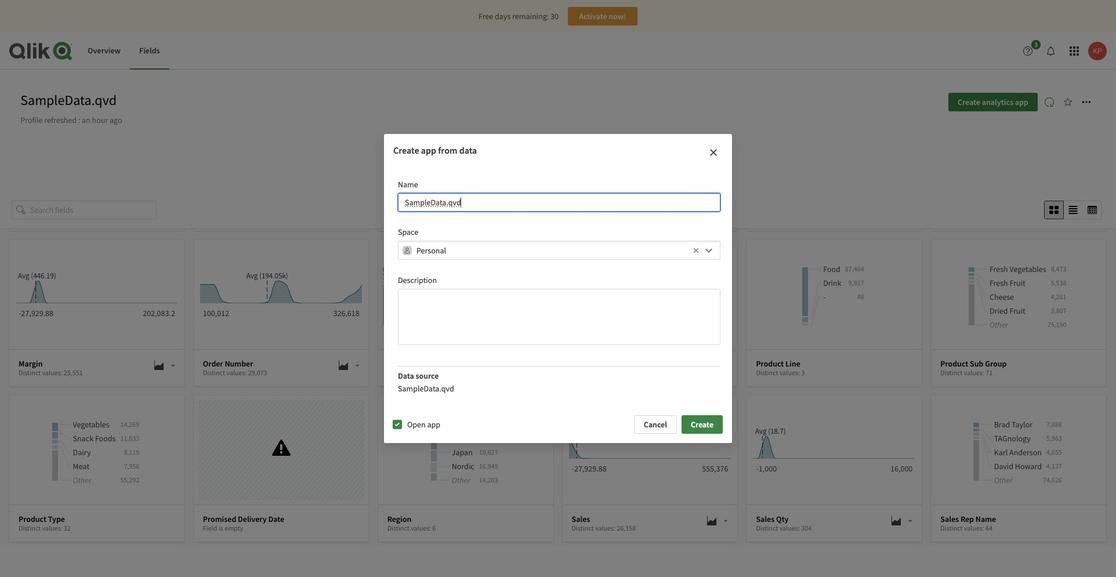 Task type: locate. For each thing, give the bounding box(es) containing it.
app left from
[[421, 145, 436, 156]]

cancel
[[644, 419, 667, 430]]

0 vertical spatial fruit
[[1010, 278, 1026, 288]]

1 vertical spatial tagnology
[[994, 433, 1031, 444]]

sales for sales rep name
[[941, 514, 959, 524]]

202,083.2
[[143, 308, 175, 318]]

0 horizontal spatial tagnology
[[491, 278, 527, 288]]

drink
[[823, 278, 842, 288]]

sampledata.qvd up 'refreshed'
[[20, 91, 117, 109]]

path
[[387, 358, 403, 369]]

values: inside product sub group distinct values: 71
[[964, 368, 984, 377]]

3 sales from the left
[[941, 514, 959, 524]]

48
[[857, 292, 864, 301]]

0 vertical spatial -27,929.88
[[19, 308, 53, 318]]

john
[[451, 278, 468, 288]]

-27,929.88
[[19, 308, 53, 318], [572, 463, 607, 474]]

group
[[601, 358, 623, 369], [985, 358, 1007, 369]]

distinct left 25,551
[[19, 368, 41, 377]]

values: left 26,158
[[595, 524, 616, 532]]

ready to refresh profile. image
[[1045, 97, 1054, 107]]

3,807
[[1051, 306, 1067, 315]]

2 vertical spatial create
[[691, 419, 714, 430]]

2 horizontal spatial sales
[[941, 514, 959, 524]]

values: left '6' at the left bottom of the page
[[411, 524, 431, 532]]

values: left 64
[[964, 524, 984, 532]]

activate
[[579, 11, 607, 21]]

distinct inside region distinct values: 6
[[387, 524, 410, 532]]

100,012
[[203, 308, 229, 318]]

cancel button
[[634, 415, 677, 434]]

1 vertical spatial vegetables
[[73, 419, 109, 430]]

fresh up cheese
[[990, 278, 1008, 288]]

switch view group
[[1044, 201, 1102, 219]]

distinct left '6' at the left bottom of the page
[[387, 524, 410, 532]]

margin
[[19, 358, 43, 369]]

555,376
[[702, 463, 728, 474]]

0 horizontal spatial taylor
[[477, 264, 498, 274]]

tab list containing overview
[[78, 32, 169, 70]]

1 fresh from the top
[[990, 264, 1008, 274]]

distinct left the source
[[387, 368, 410, 377]]

open
[[407, 419, 426, 430]]

sales inside 'sales distinct values: 26,158'
[[572, 514, 590, 524]]

27,929.88 up margin
[[21, 308, 53, 318]]

Name text field
[[398, 193, 721, 212]]

- for sales
[[572, 463, 574, 474]]

fruit for fresh fruit
[[1010, 278, 1026, 288]]

sampledata.qvd
[[20, 91, 117, 109], [398, 383, 454, 394]]

3
[[801, 368, 805, 377]]

taylor up anderson
[[1012, 419, 1033, 430]]

brad up karl in the bottom of the page
[[994, 419, 1010, 430]]

snack
[[73, 433, 93, 444]]

0 vertical spatial name
[[398, 179, 418, 190]]

data
[[398, 371, 414, 381]]

1 vertical spatial name
[[976, 514, 996, 524]]

2 vertical spatial app
[[427, 419, 440, 430]]

fresh vegetables 8,473
[[990, 264, 1067, 274]]

name down the create app from data at the top left of the page
[[398, 179, 418, 190]]

other down meat
[[73, 475, 92, 485]]

0 vertical spatial fresh
[[990, 264, 1008, 274]]

0 horizontal spatial name
[[398, 179, 418, 190]]

product inside product type distinct values: 32
[[19, 514, 46, 524]]

create for app
[[393, 145, 419, 156]]

2 horizontal spatial create
[[958, 97, 980, 107]]

4,137
[[1047, 462, 1062, 470]]

brad up john
[[460, 264, 476, 274]]

0 horizontal spatial group
[[601, 358, 623, 369]]

64
[[986, 524, 993, 532]]

values: inside sales qty distinct values: 304
[[780, 524, 800, 532]]

0 horizontal spatial sales
[[572, 514, 590, 524]]

distinct left type
[[19, 524, 41, 532]]

other down david
[[994, 475, 1013, 485]]

1 vertical spatial brad
[[994, 419, 1010, 430]]

0 horizontal spatial brad
[[460, 264, 476, 274]]

2 group from the left
[[985, 358, 1007, 369]]

sales
[[572, 514, 590, 524], [756, 514, 775, 524], [941, 514, 959, 524]]

values: left 71
[[964, 368, 984, 377]]

group inside product sub group distinct values: 71
[[985, 358, 1007, 369]]

27,929.88
[[21, 308, 53, 318], [574, 463, 607, 474]]

sales left qty
[[756, 514, 775, 524]]

other for product type
[[73, 475, 92, 485]]

0 vertical spatial taylor
[[477, 264, 498, 274]]

1 horizontal spatial sampledata.qvd
[[398, 383, 454, 394]]

sales left 26,158
[[572, 514, 590, 524]]

product left type
[[19, 514, 46, 524]]

0 vertical spatial create
[[958, 97, 980, 107]]

1 vertical spatial create
[[393, 145, 419, 156]]

values: left "304"
[[780, 524, 800, 532]]

distinct inside "sales rep name distinct values: 64"
[[941, 524, 963, 532]]

1 horizontal spatial group
[[985, 358, 1007, 369]]

0 horizontal spatial -27,929.88
[[19, 308, 53, 318]]

remaining:
[[512, 11, 549, 21]]

order number distinct values: 29,073
[[203, 358, 267, 377]]

distinct left 29,073
[[203, 368, 225, 377]]

1 vertical spatial 27,929.88
[[574, 463, 607, 474]]

source
[[416, 371, 439, 381]]

other
[[990, 319, 1008, 330], [73, 475, 92, 485], [452, 475, 471, 485], [994, 475, 1013, 485]]

product inside product line distinct values: 3
[[756, 358, 784, 369]]

0 horizontal spatial sampledata.qvd
[[20, 91, 117, 109]]

taylor inside samantha allen-brad taylor stewart wind-john davis-tagnology
[[477, 264, 498, 274]]

values: left 65
[[411, 368, 431, 377]]

fresh up the fresh fruit
[[990, 264, 1008, 274]]

1 vertical spatial -27,929.88
[[572, 463, 607, 474]]

values: inside region distinct values: 6
[[411, 524, 431, 532]]

activate now! link
[[568, 7, 638, 26]]

2 fruit from the top
[[1010, 306, 1026, 316]]

product left line
[[756, 358, 784, 369]]

name right rep
[[976, 514, 996, 524]]

tab list
[[78, 32, 169, 70]]

1 horizontal spatial 27,929.88
[[574, 463, 607, 474]]

create for analytics
[[958, 97, 980, 107]]

close image
[[709, 148, 718, 157]]

fruit right dried
[[1010, 306, 1026, 316]]

tagnology right john
[[491, 278, 527, 288]]

dried fruit
[[990, 306, 1026, 316]]

30
[[551, 11, 559, 21]]

2 fresh from the top
[[990, 278, 1008, 288]]

values: inside margin distinct values: 25,551
[[42, 368, 62, 377]]

sales left rep
[[941, 514, 959, 524]]

product inside product sub group distinct values: 71
[[941, 358, 969, 369]]

food 87,404
[[823, 264, 864, 274]]

distinct inside path distinct values: 65
[[387, 368, 410, 377]]

app right analytics at the right of the page
[[1015, 97, 1029, 107]]

- for margin
[[19, 308, 21, 318]]

0 vertical spatial vegetables
[[1010, 264, 1046, 274]]

5,538
[[1051, 278, 1067, 287]]

0 vertical spatial tagnology
[[491, 278, 527, 288]]

add to favorites image
[[1063, 97, 1073, 107]]

create analytics app
[[958, 97, 1029, 107]]

david
[[994, 461, 1014, 472]]

27,929.88 up 'sales distinct values: 26,158'
[[574, 463, 607, 474]]

nordic 16,949
[[452, 461, 498, 472]]

hour
[[92, 115, 108, 125]]

product for product type distinct values: 32
[[19, 514, 46, 524]]

4,261
[[1051, 292, 1067, 301]]

7,956
[[124, 462, 139, 470]]

values: left 29,073
[[226, 368, 247, 377]]

-27,929.88 up margin
[[19, 308, 53, 318]]

sales inside "sales rep name distinct values: 64"
[[941, 514, 959, 524]]

0 vertical spatial brad
[[460, 264, 476, 274]]

1 horizontal spatial brad
[[994, 419, 1010, 430]]

app inside button
[[1015, 97, 1029, 107]]

1 vertical spatial fresh
[[990, 278, 1008, 288]]

1 horizontal spatial create
[[691, 419, 714, 430]]

from
[[438, 145, 457, 156]]

1,000
[[759, 463, 777, 474]]

1 fruit from the top
[[1010, 278, 1026, 288]]

1 vertical spatial app
[[421, 145, 436, 156]]

vegetables
[[1010, 264, 1046, 274], [73, 419, 109, 430]]

distinct inside order number distinct values: 29,073
[[203, 368, 225, 377]]

dairy
[[73, 447, 91, 458]]

fields button
[[130, 32, 169, 70]]

1 sales from the left
[[572, 514, 590, 524]]

vegetables up snack
[[73, 419, 109, 430]]

distinct left 64
[[941, 524, 963, 532]]

304
[[801, 524, 812, 532]]

vegetables up the fresh fruit
[[1010, 264, 1046, 274]]

create left analytics at the right of the page
[[958, 97, 980, 107]]

fresh fruit
[[990, 278, 1026, 288]]

create up 555,376
[[691, 419, 714, 430]]

1 horizontal spatial name
[[976, 514, 996, 524]]

karl anderson 4,655 david howard 4,137
[[994, 447, 1062, 472]]

nordic
[[452, 461, 474, 472]]

1 horizontal spatial tagnology
[[994, 433, 1031, 444]]

0 vertical spatial 27,929.88
[[21, 308, 53, 318]]

sampledata.qvd down the source
[[398, 383, 454, 394]]

meat
[[73, 461, 89, 472]]

tagnology inside samantha allen-brad taylor stewart wind-john davis-tagnology
[[491, 278, 527, 288]]

path distinct values: 65
[[387, 358, 440, 377]]

product for product line distinct values: 3
[[756, 358, 784, 369]]

1 vertical spatial taylor
[[1012, 419, 1033, 430]]

qty
[[776, 514, 789, 524]]

cheese
[[990, 292, 1014, 302]]

values: left 25,551
[[42, 368, 62, 377]]

other for sales rep name
[[994, 475, 1013, 485]]

0 vertical spatial app
[[1015, 97, 1029, 107]]

1 vertical spatial sampledata.qvd
[[398, 383, 454, 394]]

taylor up davis-
[[477, 264, 498, 274]]

distinct left 26,158
[[572, 524, 594, 532]]

create app from data dialog
[[384, 134, 732, 443]]

create left from
[[393, 145, 419, 156]]

karl
[[994, 447, 1008, 458]]

1 horizontal spatial -27,929.88
[[572, 463, 607, 474]]

2 sales from the left
[[756, 514, 775, 524]]

-27,929.88 up 'sales distinct values: 26,158'
[[572, 463, 607, 474]]

description
[[398, 275, 437, 285]]

distinct left line
[[756, 368, 778, 377]]

0 vertical spatial sampledata.qvd
[[20, 91, 117, 109]]

app for create app from data
[[421, 145, 436, 156]]

product for product group
[[572, 358, 600, 369]]

product
[[572, 358, 600, 369], [756, 358, 784, 369], [941, 358, 969, 369], [19, 514, 46, 524]]

27,929.88 for sales
[[574, 463, 607, 474]]

distinct inside 'sales distinct values: 26,158'
[[572, 524, 594, 532]]

empty
[[225, 524, 243, 532]]

app for open app
[[427, 419, 440, 430]]

allen-
[[440, 264, 460, 274]]

25,551
[[64, 368, 83, 377]]

sales distinct values: 26,158
[[572, 514, 636, 532]]

Search fields text field
[[30, 201, 157, 219]]

71
[[986, 368, 993, 377]]

app right open
[[427, 419, 440, 430]]

activate now!
[[579, 11, 626, 21]]

values: left 32
[[42, 524, 62, 532]]

distinct left "304"
[[756, 524, 778, 532]]

fresh for fresh fruit
[[990, 278, 1008, 288]]

1 vertical spatial fruit
[[1010, 306, 1026, 316]]

ago
[[110, 115, 122, 125]]

fruit down fresh vegetables 8,473
[[1010, 278, 1026, 288]]

tagnology down brad taylor
[[994, 433, 1031, 444]]

1 horizontal spatial sales
[[756, 514, 775, 524]]

16,949
[[479, 462, 498, 470]]

brad
[[460, 264, 476, 274], [994, 419, 1010, 430]]

sales inside sales qty distinct values: 304
[[756, 514, 775, 524]]

4,655
[[1047, 448, 1062, 456]]

other down dried
[[990, 319, 1008, 330]]

product left sub
[[941, 358, 969, 369]]

product down description text box
[[572, 358, 600, 369]]

line
[[786, 358, 801, 369]]

distinct left sub
[[941, 368, 963, 377]]

product type distinct values: 32
[[19, 514, 71, 532]]

0 horizontal spatial 27,929.88
[[21, 308, 53, 318]]

Description text field
[[398, 289, 721, 345]]

0 horizontal spatial create
[[393, 145, 419, 156]]

values: left 3
[[780, 368, 800, 377]]



Task type: vqa. For each thing, say whether or not it's contained in the screenshot.


Task type: describe. For each thing, give the bounding box(es) containing it.
fruit for dried fruit
[[1010, 306, 1026, 316]]

values: inside 'sales distinct values: 26,158'
[[595, 524, 616, 532]]

name inside the create app from data "dialog"
[[398, 179, 418, 190]]

days
[[495, 11, 511, 21]]

-27,929.88 for sales
[[572, 463, 607, 474]]

brad inside samantha allen-brad taylor stewart wind-john davis-tagnology
[[460, 264, 476, 274]]

distinct inside product sub group distinct values: 71
[[941, 368, 963, 377]]

region
[[387, 514, 412, 524]]

:
[[78, 115, 80, 125]]

-27,929.88 for margin
[[19, 308, 53, 318]]

field
[[203, 524, 217, 532]]

refreshed
[[44, 115, 77, 125]]

distinct inside sales qty distinct values: 304
[[756, 524, 778, 532]]

order
[[203, 358, 223, 369]]

14,269
[[120, 420, 139, 429]]

is
[[219, 524, 223, 532]]

wind-
[[432, 278, 451, 288]]

75,190
[[1048, 320, 1067, 329]]

values: inside order number distinct values: 29,073
[[226, 368, 247, 377]]

data
[[459, 145, 477, 156]]

name inside "sales rep name distinct values: 64"
[[976, 514, 996, 524]]

uk
[[452, 433, 462, 444]]

sales for sales qty
[[756, 514, 775, 524]]

sampledata.qvd inside the sampledata.qvd profile refreshed : an hour ago
[[20, 91, 117, 109]]

326,618
[[333, 308, 360, 318]]

create button
[[682, 415, 723, 434]]

-1,000
[[756, 463, 777, 474]]

now!
[[609, 11, 626, 21]]

region distinct values: 6
[[387, 514, 436, 532]]

overview button
[[78, 32, 130, 70]]

data source sampledata.qvd
[[398, 371, 454, 394]]

rep
[[961, 514, 974, 524]]

5,963
[[1047, 434, 1062, 442]]

- for sales qty
[[756, 463, 759, 474]]

margin distinct values: 25,551
[[19, 358, 83, 377]]

foods
[[95, 433, 116, 444]]

anderson
[[1010, 447, 1042, 458]]

values: inside product line distinct values: 3
[[780, 368, 800, 377]]

free
[[479, 11, 493, 21]]

values: inside product type distinct values: 32
[[42, 524, 62, 532]]

space
[[398, 227, 418, 237]]

values: inside path distinct values: 65
[[411, 368, 431, 377]]

sales for sales
[[572, 514, 590, 524]]

8,473
[[1051, 264, 1067, 273]]

distinct inside margin distinct values: 25,551
[[19, 368, 41, 377]]

samantha allen-brad taylor stewart wind-john davis-tagnology
[[404, 264, 527, 288]]

japan
[[452, 447, 473, 458]]

free days remaining: 30
[[479, 11, 559, 21]]

type
[[48, 514, 65, 524]]

filters region
[[12, 198, 1105, 221]]

1 horizontal spatial taylor
[[1012, 419, 1033, 430]]

davis-
[[470, 278, 491, 288]]

87,404
[[845, 264, 864, 273]]

74,626
[[1043, 476, 1062, 484]]

open app
[[407, 419, 440, 430]]

other down nordic
[[452, 475, 471, 485]]

date
[[268, 514, 284, 524]]

howard
[[1015, 461, 1042, 472]]

19,627
[[479, 448, 498, 456]]

14,203
[[479, 476, 498, 484]]

profile
[[20, 115, 43, 125]]

distinct inside product type distinct values: 32
[[19, 524, 41, 532]]

dried
[[990, 306, 1008, 316]]

fresh for fresh vegetables 8,473
[[990, 264, 1008, 274]]

overview
[[88, 45, 121, 56]]

brad taylor
[[994, 419, 1033, 430]]

Space text field
[[417, 241, 690, 260]]

1 group from the left
[[601, 358, 623, 369]]

sampledata.qvd profile refreshed : an hour ago
[[20, 91, 122, 125]]

product sub group distinct values: 71
[[941, 358, 1007, 377]]

number
[[225, 358, 253, 369]]

create analytics app button
[[949, 93, 1038, 111]]

product group
[[572, 358, 623, 369]]

product for product sub group distinct values: 71
[[941, 358, 969, 369]]

sales qty distinct values: 304
[[756, 514, 812, 532]]

sub
[[970, 358, 984, 369]]

promised delivery date field is empty
[[203, 514, 284, 532]]

samantha
[[404, 264, 439, 274]]

fields
[[139, 45, 160, 56]]

27,929.88 for margin
[[21, 308, 53, 318]]

sampledata.qvd inside the create app from data "dialog"
[[398, 383, 454, 394]]

product line distinct values: 3
[[756, 358, 805, 377]]

analytics
[[982, 97, 1014, 107]]

1 horizontal spatial vegetables
[[1010, 264, 1046, 274]]

11,633
[[120, 434, 139, 442]]

65
[[433, 368, 440, 377]]

16,000
[[891, 463, 913, 474]]

distinct inside product line distinct values: 3
[[756, 368, 778, 377]]

delivery
[[238, 514, 267, 524]]

values: inside "sales rep name distinct values: 64"
[[964, 524, 984, 532]]

other for product sub group
[[990, 319, 1008, 330]]

0 horizontal spatial vegetables
[[73, 419, 109, 430]]

promised
[[203, 514, 236, 524]]

an
[[82, 115, 90, 125]]

food
[[823, 264, 841, 274]]

sales rep name distinct values: 64
[[941, 514, 996, 532]]



